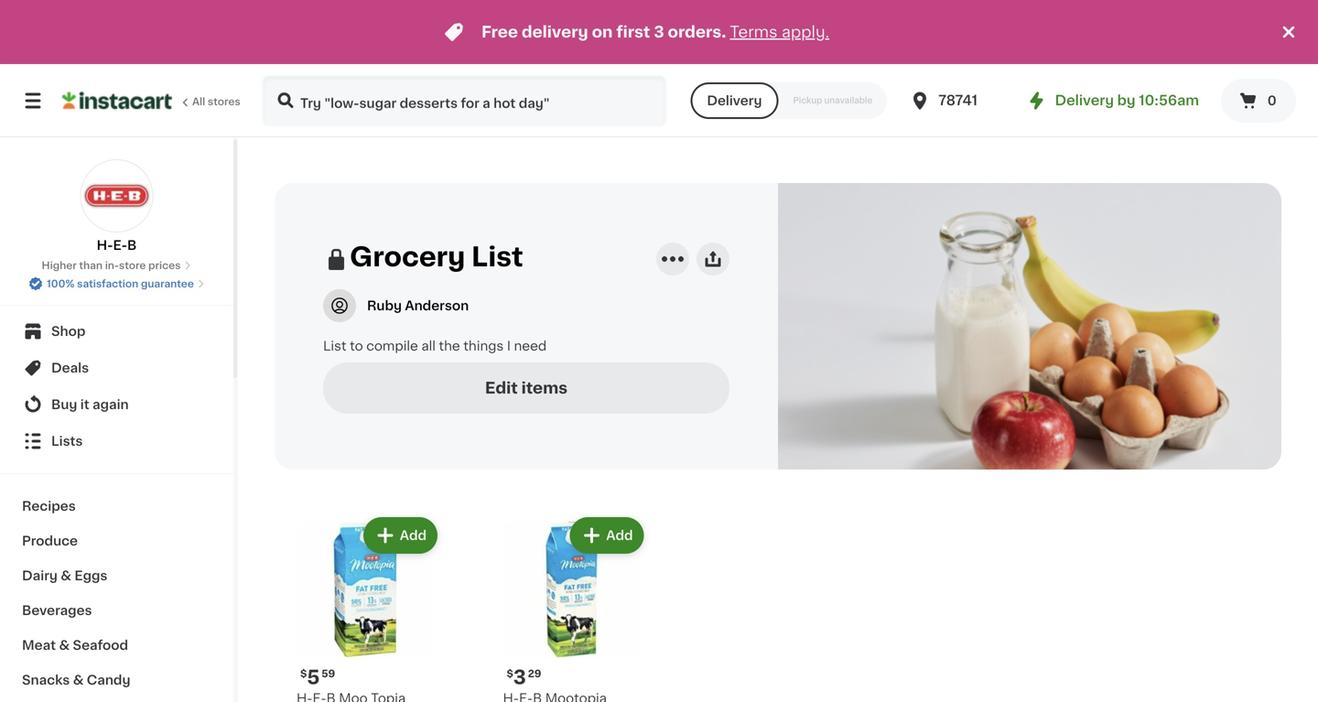 Task type: describe. For each thing, give the bounding box(es) containing it.
lists
[[51, 435, 83, 448]]

edit items
[[485, 380, 568, 396]]

lists link
[[11, 423, 222, 460]]

on
[[592, 24, 613, 40]]

all stores
[[192, 97, 240, 107]]

delivery by 10:56am link
[[1026, 90, 1199, 112]]

beverages
[[22, 604, 92, 617]]

100%
[[47, 279, 75, 289]]

free
[[482, 24, 518, 40]]

$ for 3
[[507, 669, 514, 679]]

100% satisfaction guarantee button
[[28, 273, 205, 291]]

the
[[439, 340, 460, 353]]

78741 button
[[909, 75, 1019, 126]]

& for meat
[[59, 639, 70, 652]]

3 inside limited time offer region
[[654, 24, 664, 40]]

snacks
[[22, 674, 70, 687]]

dairy
[[22, 570, 58, 582]]

shop
[[51, 325, 86, 338]]

add for 5
[[400, 529, 427, 542]]

& for dairy
[[61, 570, 71, 582]]

recipes link
[[11, 489, 222, 524]]

shop link
[[11, 313, 222, 350]]

by
[[1118, 94, 1136, 107]]

higher than in-store prices
[[42, 260, 181, 271]]

list to compile all the things i need
[[323, 340, 547, 353]]

buy it again
[[51, 398, 129, 411]]

product group containing 5
[[289, 514, 441, 702]]

delivery button
[[691, 82, 779, 119]]

add for 3
[[606, 529, 633, 542]]

29
[[528, 669, 541, 679]]

terms
[[730, 24, 778, 40]]

meat
[[22, 639, 56, 652]]

snacks & candy link
[[11, 663, 222, 698]]

things
[[464, 340, 504, 353]]

0 button
[[1221, 79, 1296, 123]]

b
[[127, 239, 137, 252]]

apply.
[[782, 24, 830, 40]]

eggs
[[75, 570, 108, 582]]

$ 3 29
[[507, 668, 541, 687]]

1 horizontal spatial list
[[472, 244, 523, 270]]

$ 5 59
[[300, 668, 335, 687]]

buy
[[51, 398, 77, 411]]

satisfaction
[[77, 279, 139, 289]]

59
[[322, 669, 335, 679]]

meat & seafood
[[22, 639, 128, 652]]

Search field
[[264, 77, 665, 125]]

prices
[[148, 260, 181, 271]]

anderson
[[405, 299, 469, 312]]

items
[[522, 380, 568, 396]]

ruby
[[367, 299, 402, 312]]



Task type: vqa. For each thing, say whether or not it's contained in the screenshot.
the View All for For the Love of Sides
no



Task type: locate. For each thing, give the bounding box(es) containing it.
&
[[61, 570, 71, 582], [59, 639, 70, 652], [73, 674, 84, 687]]

None search field
[[262, 75, 667, 126]]

3 right the 'first'
[[654, 24, 664, 40]]

dairy & eggs
[[22, 570, 108, 582]]

edit items button
[[323, 363, 730, 414]]

$ left 59
[[300, 669, 307, 679]]

product group
[[289, 514, 441, 702], [496, 514, 648, 702]]

in-
[[105, 260, 119, 271]]

$ left 29
[[507, 669, 514, 679]]

& left candy at bottom left
[[73, 674, 84, 687]]

snacks & candy
[[22, 674, 130, 687]]

delivery
[[1055, 94, 1114, 107], [707, 94, 762, 107]]

it
[[80, 398, 89, 411]]

h-
[[97, 239, 113, 252]]

1 product group from the left
[[289, 514, 441, 702]]

0 horizontal spatial 3
[[514, 668, 526, 687]]

all
[[192, 97, 205, 107]]

2 add from the left
[[606, 529, 633, 542]]

$ inside $ 3 29
[[507, 669, 514, 679]]

add button for 3
[[572, 519, 642, 552]]

add button
[[365, 519, 436, 552], [572, 519, 642, 552]]

0 vertical spatial 3
[[654, 24, 664, 40]]

0 horizontal spatial product group
[[289, 514, 441, 702]]

$ for 5
[[300, 669, 307, 679]]

1 vertical spatial list
[[323, 340, 347, 353]]

1 vertical spatial &
[[59, 639, 70, 652]]

$
[[300, 669, 307, 679], [507, 669, 514, 679]]

again
[[93, 398, 129, 411]]

2 product group from the left
[[496, 514, 648, 702]]

add button for 5
[[365, 519, 436, 552]]

free delivery on first 3 orders. terms apply.
[[482, 24, 830, 40]]

1 horizontal spatial $
[[507, 669, 514, 679]]

2 $ from the left
[[507, 669, 514, 679]]

ruby anderson
[[367, 299, 469, 312]]

2 vertical spatial &
[[73, 674, 84, 687]]

add
[[400, 529, 427, 542], [606, 529, 633, 542]]

stores
[[208, 97, 240, 107]]

buy it again link
[[11, 386, 222, 423]]

0 horizontal spatial add button
[[365, 519, 436, 552]]

higher
[[42, 260, 77, 271]]

1 horizontal spatial delivery
[[1055, 94, 1114, 107]]

5
[[307, 668, 320, 687]]

delivery for delivery by 10:56am
[[1055, 94, 1114, 107]]

1 horizontal spatial add
[[606, 529, 633, 542]]

all
[[421, 340, 436, 353]]

to
[[350, 340, 363, 353]]

deals link
[[11, 350, 222, 386]]

2 add button from the left
[[572, 519, 642, 552]]

100% satisfaction guarantee
[[47, 279, 194, 289]]

instacart logo image
[[62, 90, 172, 112]]

limited time offer region
[[0, 0, 1278, 64]]

list up i
[[472, 244, 523, 270]]

meat & seafood link
[[11, 628, 222, 663]]

delivery left by
[[1055, 94, 1114, 107]]

1 horizontal spatial product group
[[496, 514, 648, 702]]

delivery down terms
[[707, 94, 762, 107]]

78741
[[939, 94, 978, 107]]

than
[[79, 260, 103, 271]]

0 horizontal spatial delivery
[[707, 94, 762, 107]]

1 horizontal spatial add button
[[572, 519, 642, 552]]

grocery
[[350, 244, 465, 270]]

need
[[514, 340, 547, 353]]

recipes
[[22, 500, 76, 513]]

& left eggs on the left of page
[[61, 570, 71, 582]]

& for snacks
[[73, 674, 84, 687]]

list
[[472, 244, 523, 270], [323, 340, 347, 353]]

seafood
[[73, 639, 128, 652]]

service type group
[[691, 82, 887, 119]]

3
[[654, 24, 664, 40], [514, 668, 526, 687]]

3 left 29
[[514, 668, 526, 687]]

candy
[[87, 674, 130, 687]]

store
[[119, 260, 146, 271]]

10:56am
[[1139, 94, 1199, 107]]

delivery inside button
[[707, 94, 762, 107]]

$ inside the $ 5 59
[[300, 669, 307, 679]]

i
[[507, 340, 511, 353]]

produce
[[22, 535, 78, 548]]

& right 'meat' on the left bottom of the page
[[59, 639, 70, 652]]

delivery by 10:56am
[[1055, 94, 1199, 107]]

edit
[[485, 380, 518, 396]]

h-e-b logo image
[[80, 159, 153, 233]]

0 horizontal spatial add
[[400, 529, 427, 542]]

1 vertical spatial 3
[[514, 668, 526, 687]]

1 add from the left
[[400, 529, 427, 542]]

higher than in-store prices link
[[42, 258, 192, 273]]

0 horizontal spatial $
[[300, 669, 307, 679]]

delivery for delivery
[[707, 94, 762, 107]]

0 vertical spatial &
[[61, 570, 71, 582]]

1 horizontal spatial 3
[[654, 24, 664, 40]]

e-
[[113, 239, 127, 252]]

compile
[[366, 340, 418, 353]]

dairy & eggs link
[[11, 559, 222, 593]]

deals
[[51, 362, 89, 374]]

orders.
[[668, 24, 726, 40]]

product group containing 3
[[496, 514, 648, 702]]

h-e-b
[[97, 239, 137, 252]]

guarantee
[[141, 279, 194, 289]]

delivery
[[522, 24, 588, 40]]

all stores link
[[62, 75, 242, 126]]

list left the to
[[323, 340, 347, 353]]

1 $ from the left
[[300, 669, 307, 679]]

h-e-b link
[[80, 159, 153, 255]]

0 horizontal spatial list
[[323, 340, 347, 353]]

produce link
[[11, 524, 222, 559]]

1 add button from the left
[[365, 519, 436, 552]]

first
[[617, 24, 650, 40]]

0 vertical spatial list
[[472, 244, 523, 270]]

0
[[1268, 94, 1277, 107]]

beverages link
[[11, 593, 222, 628]]

terms apply. link
[[730, 24, 830, 40]]

grocery list
[[350, 244, 523, 270]]



